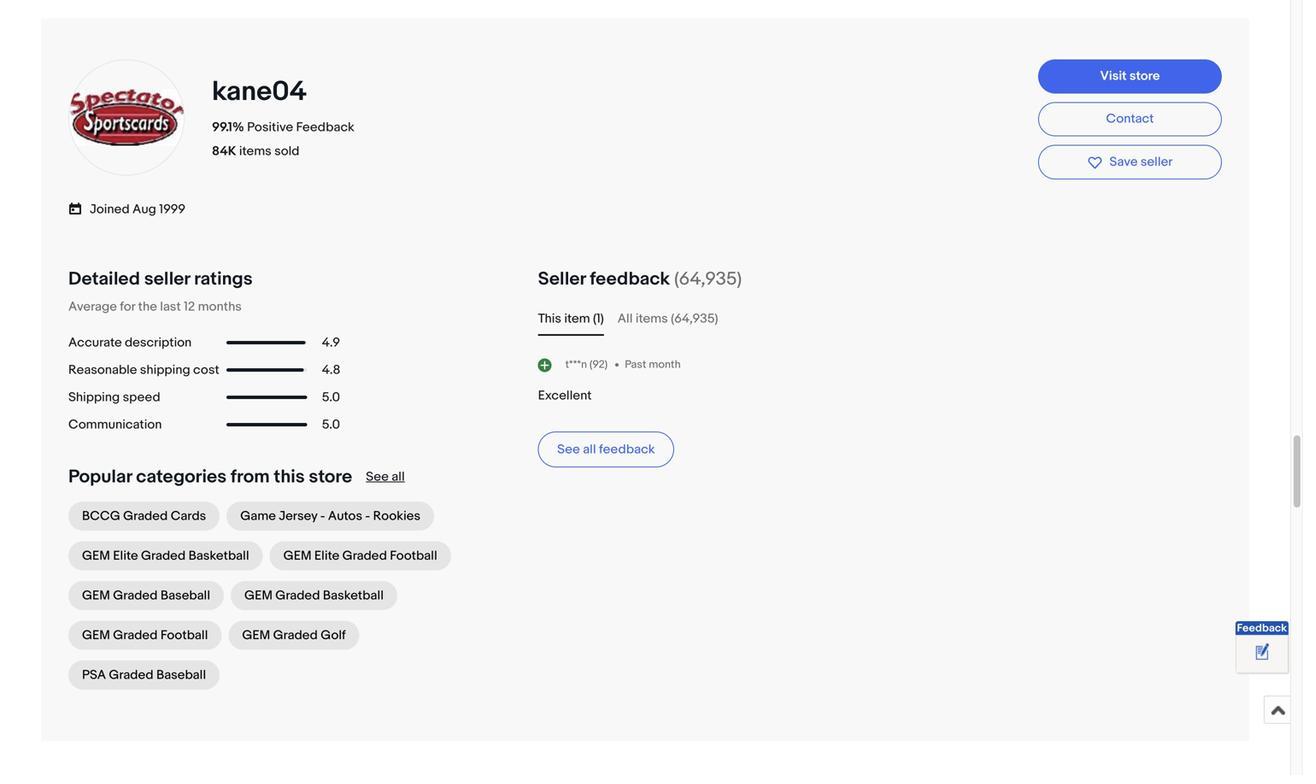 Task type: describe. For each thing, give the bounding box(es) containing it.
months
[[198, 299, 242, 314]]

game jersey - autos - rookies
[[240, 509, 421, 524]]

psa graded baseball
[[82, 668, 206, 683]]

gem for gem graded golf
[[242, 628, 270, 643]]

all
[[618, 311, 633, 326]]

1 vertical spatial feedback
[[1238, 622, 1288, 635]]

1 vertical spatial feedback
[[599, 442, 655, 457]]

0 vertical spatial store
[[1130, 69, 1160, 84]]

autos
[[328, 509, 363, 524]]

psa
[[82, 668, 106, 683]]

gem for gem graded basketball
[[245, 588, 273, 603]]

0 horizontal spatial football
[[161, 628, 208, 643]]

graded for gem graded basketball
[[275, 588, 320, 603]]

joined
[[90, 202, 130, 217]]

this item (1)
[[538, 311, 604, 326]]

graded for gem graded golf
[[273, 628, 318, 643]]

contact
[[1107, 111, 1154, 127]]

jersey
[[279, 509, 317, 524]]

seller
[[538, 268, 586, 290]]

gem elite graded football link
[[270, 541, 451, 570]]

1999
[[159, 202, 186, 217]]

last
[[160, 299, 181, 314]]

84k
[[212, 143, 236, 159]]

2 - from the left
[[365, 509, 370, 524]]

communication
[[68, 417, 162, 432]]

joined aug 1999
[[90, 202, 186, 217]]

bccg graded cards
[[82, 509, 206, 524]]

shipping speed
[[68, 390, 160, 405]]

seller for detailed
[[144, 268, 190, 290]]

past
[[625, 358, 647, 372]]

description
[[125, 335, 192, 350]]

graded up gem graded baseball on the bottom left
[[141, 548, 186, 564]]

baseball for psa graded baseball
[[156, 668, 206, 683]]

reasonable shipping cost
[[68, 362, 219, 378]]

rookies
[[373, 509, 421, 524]]

gem elite graded football
[[284, 548, 437, 564]]

average
[[68, 299, 117, 314]]

gem elite graded basketball link
[[68, 541, 263, 570]]

ratings
[[194, 268, 253, 290]]

accurate
[[68, 335, 122, 350]]

see for see all feedback
[[557, 442, 580, 457]]

this
[[274, 466, 305, 488]]

gem for gem graded football
[[82, 628, 110, 643]]

gem elite graded basketball
[[82, 548, 249, 564]]

0 horizontal spatial store
[[309, 466, 352, 488]]

seller for save
[[1141, 154, 1173, 170]]

gem graded basketball link
[[231, 581, 397, 610]]

golf
[[321, 628, 346, 643]]

(64,935) for all items (64,935)
[[671, 311, 718, 326]]

gem graded basketball
[[245, 588, 384, 603]]

the
[[138, 299, 157, 314]]

kane04 link
[[212, 75, 313, 108]]

5.0 for communication
[[322, 417, 340, 432]]

99.1% positive feedback
[[212, 119, 355, 135]]

kane04 image
[[67, 89, 186, 146]]

graded for gem graded football
[[113, 628, 158, 643]]

(1)
[[593, 311, 604, 326]]

see for see all
[[366, 469, 389, 485]]

popular categories from this store
[[68, 466, 352, 488]]

t***n
[[566, 358, 587, 371]]

gem graded golf
[[242, 628, 346, 643]]

game jersey - autos - rookies link
[[227, 502, 434, 531]]

gem for gem elite graded basketball
[[82, 548, 110, 564]]

(92)
[[590, 358, 608, 371]]

1 vertical spatial basketball
[[323, 588, 384, 603]]

0 vertical spatial football
[[390, 548, 437, 564]]

speed
[[123, 390, 160, 405]]

tab list containing this item (1)
[[538, 308, 1222, 329]]

gem graded baseball link
[[68, 581, 224, 610]]

99.1%
[[212, 119, 244, 135]]

visit store
[[1101, 69, 1160, 84]]

past month
[[625, 358, 681, 372]]

graded for psa graded baseball
[[109, 668, 154, 683]]

see all feedback
[[557, 442, 655, 457]]

save
[[1110, 154, 1138, 170]]

gem graded football link
[[68, 621, 222, 650]]



Task type: locate. For each thing, give the bounding box(es) containing it.
0 vertical spatial feedback
[[590, 268, 670, 290]]

gem graded baseball
[[82, 588, 210, 603]]

reasonable
[[68, 362, 137, 378]]

shipping
[[68, 390, 120, 405]]

aug
[[133, 202, 156, 217]]

graded right psa
[[109, 668, 154, 683]]

0 horizontal spatial -
[[320, 509, 325, 524]]

tab list
[[538, 308, 1222, 329]]

5.0
[[322, 390, 340, 405], [322, 417, 340, 432]]

1 vertical spatial 5.0
[[322, 417, 340, 432]]

from
[[231, 466, 270, 488]]

save seller button
[[1039, 145, 1222, 179]]

elite down bccg graded cards link at the left
[[113, 548, 138, 564]]

1 horizontal spatial football
[[390, 548, 437, 564]]

0 vertical spatial all
[[583, 442, 596, 457]]

basketball
[[189, 548, 249, 564], [323, 588, 384, 603]]

elite
[[113, 548, 138, 564], [314, 548, 340, 564]]

store right visit
[[1130, 69, 1160, 84]]

5.0 for shipping speed
[[322, 390, 340, 405]]

1 5.0 from the top
[[322, 390, 340, 405]]

1 horizontal spatial feedback
[[1238, 622, 1288, 635]]

text__icon wrapper image
[[68, 199, 90, 216]]

baseball for gem graded baseball
[[161, 588, 210, 603]]

1 vertical spatial store
[[309, 466, 352, 488]]

1 vertical spatial seller
[[144, 268, 190, 290]]

visit
[[1101, 69, 1127, 84]]

all for see all
[[392, 469, 405, 485]]

graded left cards
[[123, 509, 168, 524]]

store up game jersey - autos - rookies link
[[309, 466, 352, 488]]

1 horizontal spatial see
[[557, 442, 580, 457]]

baseball inside the gem graded baseball link
[[161, 588, 210, 603]]

seller up last
[[144, 268, 190, 290]]

football
[[390, 548, 437, 564], [161, 628, 208, 643]]

month
[[649, 358, 681, 372]]

feedback down the past
[[599, 442, 655, 457]]

1 elite from the left
[[113, 548, 138, 564]]

gem down gem graded basketball link
[[242, 628, 270, 643]]

items for all
[[636, 311, 668, 326]]

elite down game jersey - autos - rookies
[[314, 548, 340, 564]]

gem up gem graded golf
[[245, 588, 273, 603]]

elite for gem elite graded basketball
[[113, 548, 138, 564]]

visit store link
[[1039, 60, 1222, 94]]

feedback up all
[[590, 268, 670, 290]]

see all
[[366, 469, 405, 485]]

gem for gem graded baseball
[[82, 588, 110, 603]]

graded for bccg graded cards
[[123, 509, 168, 524]]

graded
[[123, 509, 168, 524], [141, 548, 186, 564], [342, 548, 387, 564], [113, 588, 158, 603], [275, 588, 320, 603], [113, 628, 158, 643], [273, 628, 318, 643], [109, 668, 154, 683]]

football down gem graded baseball on the bottom left
[[161, 628, 208, 643]]

see all feedback link
[[538, 432, 674, 468]]

2 5.0 from the top
[[322, 417, 340, 432]]

- left autos
[[320, 509, 325, 524]]

detailed seller ratings
[[68, 268, 253, 290]]

4.9
[[322, 335, 340, 350]]

see
[[557, 442, 580, 457], [366, 469, 389, 485]]

cost
[[193, 362, 219, 378]]

(64,935)
[[674, 268, 742, 290], [671, 311, 718, 326]]

kane04
[[212, 75, 307, 108]]

elite for gem elite graded football
[[314, 548, 340, 564]]

12
[[184, 299, 195, 314]]

0 vertical spatial baseball
[[161, 588, 210, 603]]

gem up gem graded football
[[82, 588, 110, 603]]

1 horizontal spatial all
[[583, 442, 596, 457]]

sold
[[275, 143, 300, 159]]

gem for gem elite graded football
[[284, 548, 312, 564]]

graded left golf
[[273, 628, 318, 643]]

graded up gem graded football
[[113, 588, 158, 603]]

items right all
[[636, 311, 668, 326]]

accurate description
[[68, 335, 192, 350]]

1 vertical spatial items
[[636, 311, 668, 326]]

t***n (92)
[[566, 358, 608, 371]]

1 vertical spatial all
[[392, 469, 405, 485]]

average for the last 12 months
[[68, 299, 242, 314]]

excellent
[[538, 388, 592, 403]]

gem down jersey
[[284, 548, 312, 564]]

baseball
[[161, 588, 210, 603], [156, 668, 206, 683]]

feedback
[[590, 268, 670, 290], [599, 442, 655, 457]]

game
[[240, 509, 276, 524]]

1 horizontal spatial -
[[365, 509, 370, 524]]

graded up gem graded golf link
[[275, 588, 320, 603]]

1 vertical spatial baseball
[[156, 668, 206, 683]]

- right autos
[[365, 509, 370, 524]]

seller feedback (64,935)
[[538, 268, 742, 290]]

0 vertical spatial items
[[239, 143, 272, 159]]

0 vertical spatial feedback
[[296, 119, 355, 135]]

bccg
[[82, 509, 120, 524]]

0 horizontal spatial feedback
[[296, 119, 355, 135]]

baseball inside psa graded baseball link
[[156, 668, 206, 683]]

basketball down cards
[[189, 548, 249, 564]]

gem graded football
[[82, 628, 208, 643]]

seller right the save
[[1141, 154, 1173, 170]]

0 horizontal spatial basketball
[[189, 548, 249, 564]]

1 - from the left
[[320, 509, 325, 524]]

see all link
[[366, 469, 405, 485]]

0 vertical spatial seller
[[1141, 154, 1173, 170]]

-
[[320, 509, 325, 524], [365, 509, 370, 524]]

gem down bccg
[[82, 548, 110, 564]]

item
[[564, 311, 590, 326]]

(64,935) for seller feedback (64,935)
[[674, 268, 742, 290]]

contact link
[[1039, 102, 1222, 136]]

see up the rookies
[[366, 469, 389, 485]]

seller inside button
[[1141, 154, 1173, 170]]

0 horizontal spatial seller
[[144, 268, 190, 290]]

gem graded golf link
[[229, 621, 360, 650]]

0 horizontal spatial elite
[[113, 548, 138, 564]]

1 horizontal spatial store
[[1130, 69, 1160, 84]]

all items (64,935)
[[618, 311, 718, 326]]

see down excellent
[[557, 442, 580, 457]]

84k items sold
[[212, 143, 300, 159]]

1 vertical spatial (64,935)
[[671, 311, 718, 326]]

1 horizontal spatial elite
[[314, 548, 340, 564]]

1 vertical spatial football
[[161, 628, 208, 643]]

items down positive on the top of page
[[239, 143, 272, 159]]

save seller
[[1110, 154, 1173, 170]]

0 horizontal spatial all
[[392, 469, 405, 485]]

4.8
[[322, 362, 341, 378]]

all up the rookies
[[392, 469, 405, 485]]

graded for gem graded baseball
[[113, 588, 158, 603]]

psa graded baseball link
[[68, 661, 220, 690]]

gem
[[82, 548, 110, 564], [284, 548, 312, 564], [82, 588, 110, 603], [245, 588, 273, 603], [82, 628, 110, 643], [242, 628, 270, 643]]

this
[[538, 311, 562, 326]]

cards
[[171, 509, 206, 524]]

0 vertical spatial (64,935)
[[674, 268, 742, 290]]

items for 84k
[[239, 143, 272, 159]]

basketball down gem elite graded football link
[[323, 588, 384, 603]]

football down the rookies
[[390, 548, 437, 564]]

shipping
[[140, 362, 190, 378]]

0 horizontal spatial see
[[366, 469, 389, 485]]

0 vertical spatial see
[[557, 442, 580, 457]]

baseball down gem elite graded basketball link
[[161, 588, 210, 603]]

graded down autos
[[342, 548, 387, 564]]

bccg graded cards link
[[68, 502, 220, 531]]

(64,935) up all items (64,935)
[[674, 268, 742, 290]]

1 vertical spatial see
[[366, 469, 389, 485]]

(64,935) up month
[[671, 311, 718, 326]]

detailed
[[68, 268, 140, 290]]

2 elite from the left
[[314, 548, 340, 564]]

0 vertical spatial 5.0
[[322, 390, 340, 405]]

popular
[[68, 466, 132, 488]]

positive
[[247, 119, 293, 135]]

baseball down the gem graded football link
[[156, 668, 206, 683]]

graded up psa graded baseball link
[[113, 628, 158, 643]]

items
[[239, 143, 272, 159], [636, 311, 668, 326]]

categories
[[136, 466, 227, 488]]

1 horizontal spatial seller
[[1141, 154, 1173, 170]]

all down excellent
[[583, 442, 596, 457]]

all for see all feedback
[[583, 442, 596, 457]]

gem up psa
[[82, 628, 110, 643]]

0 horizontal spatial items
[[239, 143, 272, 159]]

for
[[120, 299, 135, 314]]

1 horizontal spatial items
[[636, 311, 668, 326]]

0 vertical spatial basketball
[[189, 548, 249, 564]]

1 horizontal spatial basketball
[[323, 588, 384, 603]]



Task type: vqa. For each thing, say whether or not it's contained in the screenshot.
GEM Graded Basketball the GEM
yes



